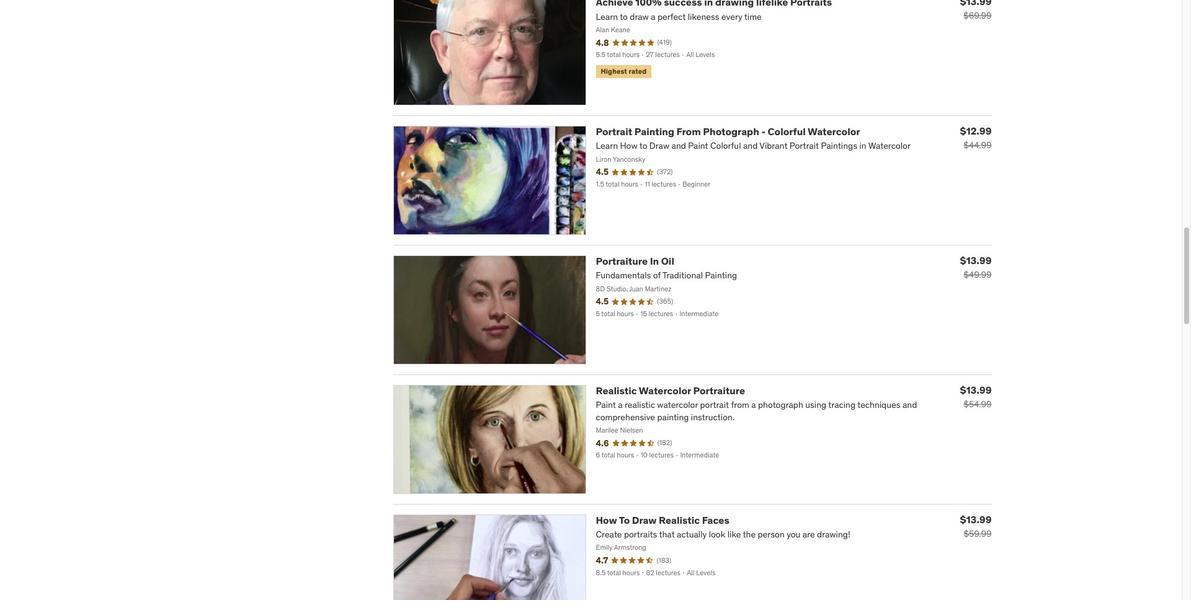 Task type: describe. For each thing, give the bounding box(es) containing it.
portrait
[[596, 125, 632, 138]]

colorful
[[768, 125, 806, 138]]

in
[[650, 255, 659, 267]]

$13.99 for portraiture in oil
[[960, 254, 992, 267]]

from
[[677, 125, 701, 138]]

to
[[619, 514, 630, 527]]

portraiture in oil
[[596, 255, 674, 267]]

0 vertical spatial realistic
[[596, 385, 637, 397]]

$13.99 $54.99
[[960, 384, 992, 410]]

portrait painting from photograph - colorful watercolor link
[[596, 125, 860, 138]]

$12.99 $44.99
[[960, 125, 992, 151]]

$13.99 for how to draw realistic faces
[[960, 514, 992, 526]]

portraiture in oil link
[[596, 255, 674, 267]]

oil
[[661, 255, 674, 267]]

portrait painting from photograph - colorful watercolor
[[596, 125, 860, 138]]

$13.99 $49.99
[[960, 254, 992, 280]]

draw
[[632, 514, 657, 527]]

faces
[[702, 514, 729, 527]]

1 vertical spatial realistic
[[659, 514, 700, 527]]

$12.99
[[960, 125, 992, 137]]



Task type: locate. For each thing, give the bounding box(es) containing it.
photograph
[[703, 125, 759, 138]]

portraiture
[[596, 255, 648, 267], [693, 385, 745, 397]]

0 vertical spatial portraiture
[[596, 255, 648, 267]]

how to draw realistic faces link
[[596, 514, 729, 527]]

how
[[596, 514, 617, 527]]

$13.99
[[960, 254, 992, 267], [960, 384, 992, 396], [960, 514, 992, 526]]

1 $13.99 from the top
[[960, 254, 992, 267]]

realistic
[[596, 385, 637, 397], [659, 514, 700, 527]]

1 vertical spatial portraiture
[[693, 385, 745, 397]]

2 vertical spatial $13.99
[[960, 514, 992, 526]]

$13.99 for realistic watercolor portraiture
[[960, 384, 992, 396]]

$13.99 up $54.99
[[960, 384, 992, 396]]

$54.99
[[964, 399, 992, 410]]

$44.99
[[964, 140, 992, 151]]

2 $13.99 from the top
[[960, 384, 992, 396]]

$49.99
[[964, 269, 992, 280]]

0 horizontal spatial portraiture
[[596, 255, 648, 267]]

0 vertical spatial watercolor
[[808, 125, 860, 138]]

-
[[761, 125, 766, 138]]

$59.99
[[964, 528, 992, 540]]

0 horizontal spatial realistic
[[596, 385, 637, 397]]

1 vertical spatial watercolor
[[639, 385, 691, 397]]

1 horizontal spatial portraiture
[[693, 385, 745, 397]]

$13.99 up $59.99
[[960, 514, 992, 526]]

watercolor
[[808, 125, 860, 138], [639, 385, 691, 397]]

$13.99 up $49.99
[[960, 254, 992, 267]]

3 $13.99 from the top
[[960, 514, 992, 526]]

0 vertical spatial $13.99
[[960, 254, 992, 267]]

$69.99
[[963, 10, 992, 21]]

1 horizontal spatial realistic
[[659, 514, 700, 527]]

realistic watercolor portraiture
[[596, 385, 745, 397]]

1 horizontal spatial watercolor
[[808, 125, 860, 138]]

realistic watercolor portraiture link
[[596, 385, 745, 397]]

painting
[[635, 125, 674, 138]]

$13.99 $59.99
[[960, 514, 992, 540]]

1 vertical spatial $13.99
[[960, 384, 992, 396]]

0 horizontal spatial watercolor
[[639, 385, 691, 397]]

how to draw realistic faces
[[596, 514, 729, 527]]



Task type: vqa. For each thing, say whether or not it's contained in the screenshot.
total associated with Medical
no



